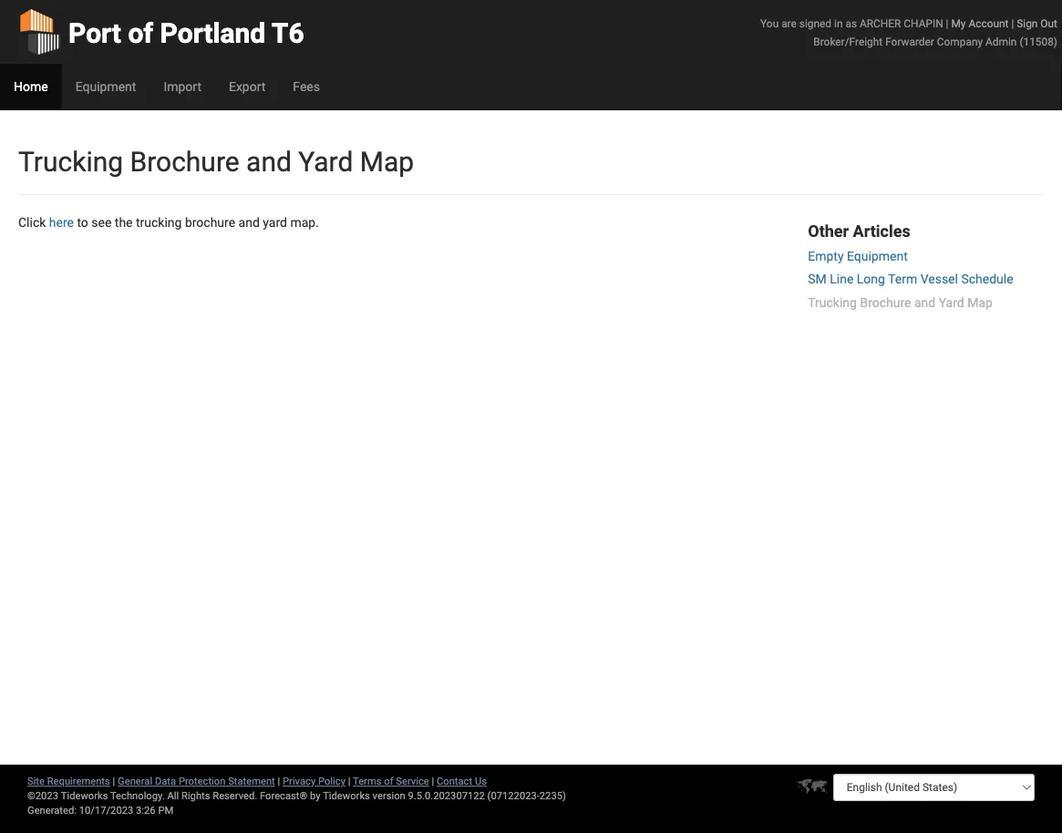 Task type: vqa. For each thing, say whether or not it's contained in the screenshot.
As
yes



Task type: describe. For each thing, give the bounding box(es) containing it.
by
[[310, 790, 321, 802]]

terms of service link
[[353, 775, 429, 787]]

of inside site requirements | general data protection statement | privacy policy | terms of service | contact us ©2023 tideworks technology. all rights reserved. forecast® by tideworks version 9.5.0.202307122 (07122023-2235) generated: 10/17/2023 3:26 pm
[[384, 775, 393, 787]]

brochure inside the click here to see the trucking brochure and yard map. other articles empty equipment sm line long term vessel schedule trucking brochure and yard map
[[860, 295, 911, 310]]

empty equipment link
[[808, 249, 908, 264]]

broker/freight
[[814, 35, 883, 48]]

protection
[[179, 775, 226, 787]]

(07122023-
[[487, 790, 540, 802]]

privacy policy link
[[283, 775, 346, 787]]

pm
[[158, 805, 173, 816]]

schedule
[[961, 272, 1013, 287]]

2235)
[[540, 790, 566, 802]]

technology.
[[110, 790, 165, 802]]

| up forecast®
[[278, 775, 280, 787]]

equipment button
[[62, 64, 150, 109]]

contact
[[437, 775, 472, 787]]

sm line long term vessel schedule link
[[808, 272, 1013, 287]]

terms
[[353, 775, 382, 787]]

line
[[830, 272, 854, 287]]

click here to see the trucking brochure and yard map. other articles empty equipment sm line long term vessel schedule trucking brochure and yard map
[[18, 215, 1013, 310]]

export
[[229, 79, 266, 94]]

fees button
[[279, 64, 334, 109]]

are
[[781, 17, 797, 30]]

yard inside the click here to see the trucking brochure and yard map. other articles empty equipment sm line long term vessel schedule trucking brochure and yard map
[[939, 295, 964, 310]]

general data protection statement link
[[118, 775, 275, 787]]

here link
[[49, 215, 74, 230]]

in
[[834, 17, 843, 30]]

out
[[1041, 17, 1058, 30]]

home button
[[0, 64, 62, 109]]

see
[[91, 215, 112, 230]]

3:26
[[136, 805, 156, 816]]

port
[[68, 17, 121, 49]]

t6
[[272, 17, 304, 49]]

sign out link
[[1017, 17, 1058, 30]]

yard
[[263, 215, 287, 230]]

term
[[888, 272, 917, 287]]

trucking
[[136, 215, 182, 230]]

articles
[[853, 222, 911, 241]]

| left sign
[[1011, 17, 1014, 30]]

(11508)
[[1020, 35, 1058, 48]]

service
[[396, 775, 429, 787]]

privacy
[[283, 775, 316, 787]]

signed
[[799, 17, 832, 30]]

home
[[14, 79, 48, 94]]

map.
[[290, 215, 319, 230]]

©2023 tideworks
[[27, 790, 108, 802]]

statement
[[228, 775, 275, 787]]

map inside the click here to see the trucking brochure and yard map. other articles empty equipment sm line long term vessel schedule trucking brochure and yard map
[[967, 295, 993, 310]]

you are signed in as archer chapin | my account | sign out broker/freight forwarder company admin (11508)
[[760, 17, 1058, 48]]

port of portland t6
[[68, 17, 304, 49]]

click
[[18, 215, 46, 230]]

site requirements | general data protection statement | privacy policy | terms of service | contact us ©2023 tideworks technology. all rights reserved. forecast® by tideworks version 9.5.0.202307122 (07122023-2235) generated: 10/17/2023 3:26 pm
[[27, 775, 566, 816]]

0 vertical spatial trucking
[[18, 145, 123, 178]]

1 vertical spatial and
[[238, 215, 260, 230]]

import button
[[150, 64, 215, 109]]

of inside 'link'
[[128, 17, 153, 49]]

export button
[[215, 64, 279, 109]]

long
[[857, 272, 885, 287]]

the
[[115, 215, 133, 230]]

admin
[[986, 35, 1017, 48]]

archer
[[860, 17, 901, 30]]



Task type: locate. For each thing, give the bounding box(es) containing it.
0 horizontal spatial trucking
[[18, 145, 123, 178]]

data
[[155, 775, 176, 787]]

yard up map.
[[298, 145, 353, 178]]

fees
[[293, 79, 320, 94]]

requirements
[[47, 775, 110, 787]]

1 horizontal spatial equipment
[[847, 249, 908, 264]]

| up the tideworks
[[348, 775, 351, 787]]

9.5.0.202307122
[[408, 790, 485, 802]]

forwarder
[[885, 35, 934, 48]]

and
[[246, 145, 292, 178], [238, 215, 260, 230], [914, 295, 936, 310]]

policy
[[318, 775, 346, 787]]

equipment inside dropdown button
[[75, 79, 136, 94]]

0 horizontal spatial map
[[360, 145, 414, 178]]

equipment inside the click here to see the trucking brochure and yard map. other articles empty equipment sm line long term vessel schedule trucking brochure and yard map
[[847, 249, 908, 264]]

1 horizontal spatial trucking
[[808, 295, 857, 310]]

trucking
[[18, 145, 123, 178], [808, 295, 857, 310]]

1 vertical spatial trucking
[[808, 295, 857, 310]]

of
[[128, 17, 153, 49], [384, 775, 393, 787]]

as
[[846, 17, 857, 30]]

and up "yard"
[[246, 145, 292, 178]]

0 vertical spatial map
[[360, 145, 414, 178]]

|
[[946, 17, 949, 30], [1011, 17, 1014, 30], [113, 775, 115, 787], [278, 775, 280, 787], [348, 775, 351, 787], [432, 775, 434, 787]]

0 vertical spatial equipment
[[75, 79, 136, 94]]

empty
[[808, 249, 844, 264]]

site
[[27, 775, 45, 787]]

my
[[951, 17, 966, 30]]

brochure
[[130, 145, 239, 178], [860, 295, 911, 310]]

| left my
[[946, 17, 949, 30]]

and left "yard"
[[238, 215, 260, 230]]

| left general
[[113, 775, 115, 787]]

1 horizontal spatial yard
[[939, 295, 964, 310]]

10/17/2023
[[79, 805, 133, 816]]

1 vertical spatial map
[[967, 295, 993, 310]]

1 horizontal spatial brochure
[[860, 295, 911, 310]]

1 vertical spatial yard
[[939, 295, 964, 310]]

yard down "vessel"
[[939, 295, 964, 310]]

brochure
[[185, 215, 235, 230]]

to
[[77, 215, 88, 230]]

here
[[49, 215, 74, 230]]

version
[[373, 790, 405, 802]]

equipment up long in the right of the page
[[847, 249, 908, 264]]

1 horizontal spatial map
[[967, 295, 993, 310]]

sign
[[1017, 17, 1038, 30]]

reserved.
[[213, 790, 257, 802]]

trucking inside the click here to see the trucking brochure and yard map. other articles empty equipment sm line long term vessel schedule trucking brochure and yard map
[[808, 295, 857, 310]]

port of portland t6 link
[[18, 0, 304, 64]]

import
[[164, 79, 201, 94]]

0 horizontal spatial brochure
[[130, 145, 239, 178]]

of up version
[[384, 775, 393, 787]]

1 vertical spatial equipment
[[847, 249, 908, 264]]

contact us link
[[437, 775, 487, 787]]

0 horizontal spatial of
[[128, 17, 153, 49]]

yard
[[298, 145, 353, 178], [939, 295, 964, 310]]

my account link
[[951, 17, 1009, 30]]

account
[[969, 17, 1009, 30]]

0 vertical spatial and
[[246, 145, 292, 178]]

and down sm line long term vessel schedule 'link'
[[914, 295, 936, 310]]

vessel
[[921, 272, 958, 287]]

rights
[[181, 790, 210, 802]]

site requirements link
[[27, 775, 110, 787]]

1 horizontal spatial of
[[384, 775, 393, 787]]

company
[[937, 35, 983, 48]]

0 horizontal spatial equipment
[[75, 79, 136, 94]]

| up 9.5.0.202307122
[[432, 775, 434, 787]]

of right port
[[128, 17, 153, 49]]

0 horizontal spatial yard
[[298, 145, 353, 178]]

1 vertical spatial brochure
[[860, 295, 911, 310]]

2 vertical spatial and
[[914, 295, 936, 310]]

general
[[118, 775, 152, 787]]

brochure down long in the right of the page
[[860, 295, 911, 310]]

tideworks
[[323, 790, 370, 802]]

forecast®
[[260, 790, 308, 802]]

0 vertical spatial brochure
[[130, 145, 239, 178]]

brochure up brochure
[[130, 145, 239, 178]]

trucking down line
[[808, 295, 857, 310]]

0 vertical spatial of
[[128, 17, 153, 49]]

us
[[475, 775, 487, 787]]

1 vertical spatial of
[[384, 775, 393, 787]]

sm
[[808, 272, 827, 287]]

trucking brochure and yard map
[[18, 145, 414, 178]]

chapin
[[904, 17, 943, 30]]

trucking up here
[[18, 145, 123, 178]]

generated:
[[27, 805, 77, 816]]

all
[[167, 790, 179, 802]]

map
[[360, 145, 414, 178], [967, 295, 993, 310]]

portland
[[160, 17, 266, 49]]

equipment
[[75, 79, 136, 94], [847, 249, 908, 264]]

equipment down port
[[75, 79, 136, 94]]

other
[[808, 222, 849, 241]]

0 vertical spatial yard
[[298, 145, 353, 178]]

you
[[760, 17, 779, 30]]



